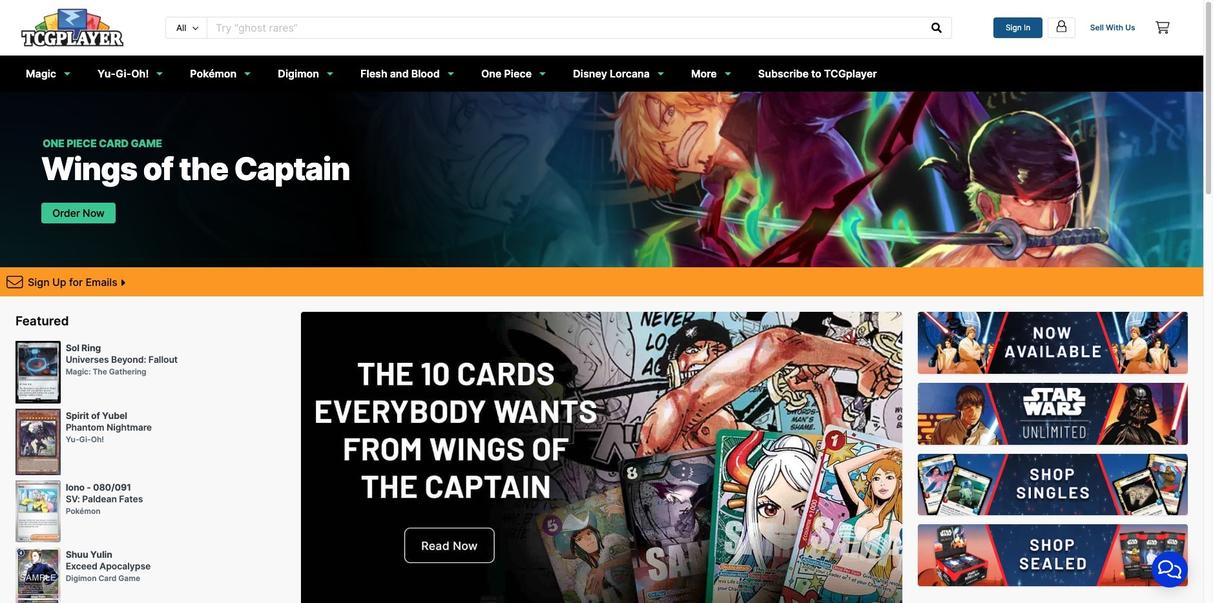 Task type: vqa. For each thing, say whether or not it's contained in the screenshot.
1st arrow trend up icon from the top of the page
no



Task type: locate. For each thing, give the bounding box(es) containing it.
None text field
[[207, 17, 923, 38]]

4 shop star wars: unlimited image from the top
[[918, 525, 1188, 587]]

tcgplayer.com image
[[21, 8, 124, 47]]

1 shop star wars: unlimited image from the top
[[918, 312, 1188, 374]]

view your shopping cart image
[[1156, 21, 1170, 34]]

shop star wars: unlimited image
[[918, 312, 1188, 374], [918, 383, 1188, 445], [918, 454, 1188, 516], [918, 525, 1188, 587]]

iono - 080/091 image
[[16, 481, 60, 543]]

application
[[1137, 536, 1204, 603]]

user icon image
[[1055, 19, 1069, 33]]

10 cards everybody wants from wings of the captain image
[[301, 312, 903, 603]]

spirit of yubel image
[[16, 409, 60, 475]]



Task type: describe. For each thing, give the bounding box(es) containing it.
sol ring image
[[16, 341, 60, 404]]

2 shop star wars: unlimited image from the top
[[918, 383, 1188, 445]]

submit your search image
[[932, 22, 942, 33]]

caret right image
[[120, 278, 125, 288]]

envelope image
[[6, 274, 23, 290]]

shuu yulin image
[[16, 548, 60, 603]]

3 shop star wars: unlimited image from the top
[[918, 454, 1188, 516]]



